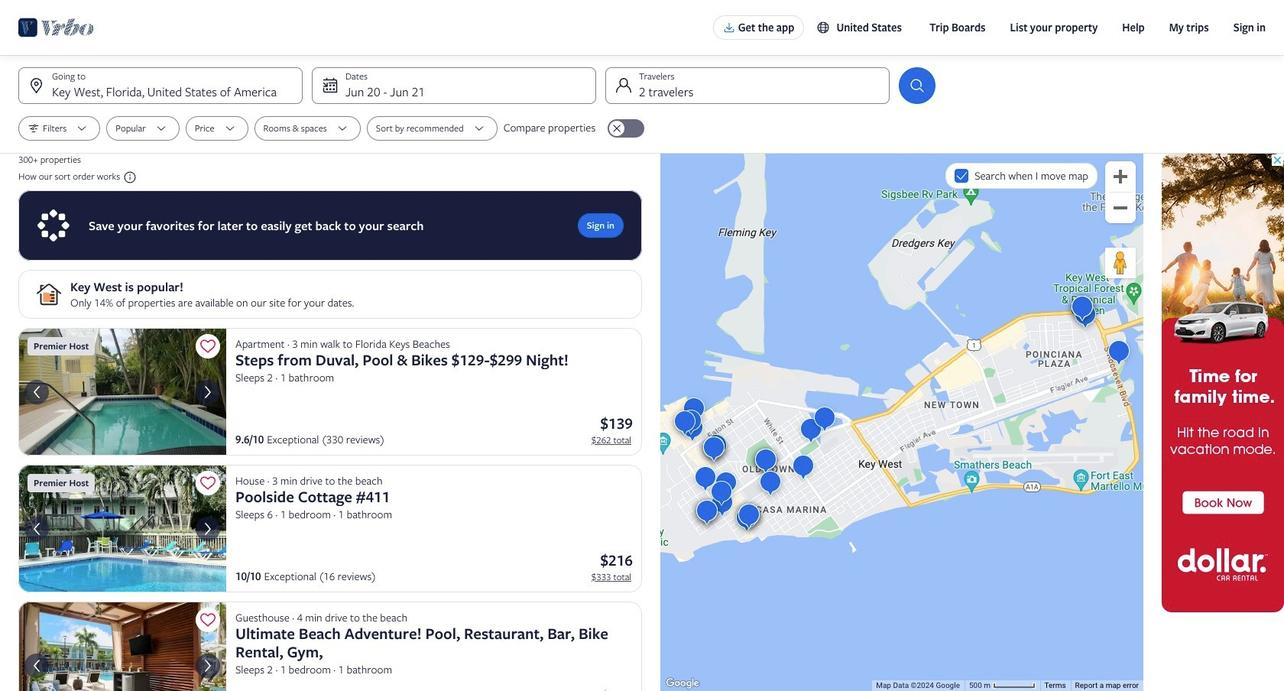 Task type: describe. For each thing, give the bounding box(es) containing it.
show previous image for ultimate beach adventure! pool, restaurant, bar, bike rental, gym, image
[[28, 656, 46, 675]]

for those who enjoy the pool over the beach, come relax poolside. image
[[18, 602, 226, 691]]

pool image for show previous image for poolside cottage #411
[[18, 465, 226, 593]]

show next image for steps from duval, pool & bikes $129-$299 night! image
[[199, 383, 217, 401]]

search image
[[908, 76, 927, 95]]

google image
[[664, 676, 701, 691]]



Task type: vqa. For each thing, say whether or not it's contained in the screenshot.
8 min drive
no



Task type: locate. For each thing, give the bounding box(es) containing it.
1 pool image from the top
[[18, 328, 226, 456]]

show next image for ultimate beach adventure! pool, restaurant, bar, bike rental, gym, image
[[199, 656, 217, 675]]

download the app button image
[[723, 21, 735, 34]]

show previous image for poolside cottage #411 image
[[28, 520, 46, 538]]

0 vertical spatial pool image
[[18, 328, 226, 456]]

show previous image for steps from duval, pool & bikes $129-$299 night! image
[[28, 383, 46, 401]]

small image
[[120, 171, 137, 184]]

vrbo logo image
[[18, 15, 94, 40]]

1 vertical spatial pool image
[[18, 465, 226, 593]]

2 pool image from the top
[[18, 465, 226, 593]]

pool image
[[18, 328, 226, 456], [18, 465, 226, 593]]

pool image for the show previous image for steps from duval, pool & bikes $129-$299 night!
[[18, 328, 226, 456]]

small image
[[817, 21, 831, 34]]

map region
[[661, 154, 1144, 691]]

show next image for poolside cottage #411 image
[[199, 520, 217, 538]]



